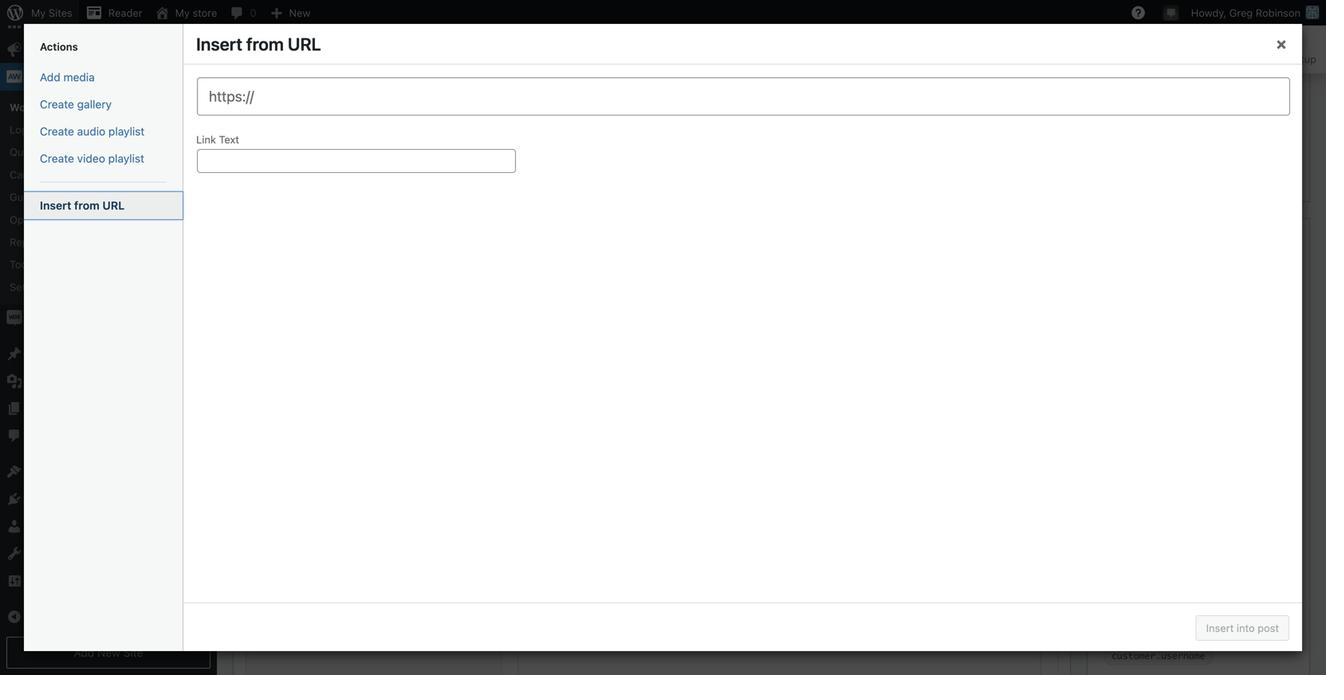 Task type: describe. For each thing, give the bounding box(es) containing it.
tab list containing activity
[[1194, 26, 1326, 73]]

from inside button
[[74, 199, 100, 212]]

post
[[1258, 622, 1279, 634]]

action
[[542, 59, 572, 71]]

greg
[[1229, 7, 1253, 19]]

emails.
[[661, 74, 695, 86]]

using
[[681, 59, 707, 71]]

queue link
[[0, 141, 217, 163]]

matches
[[870, 59, 912, 71]]

setup
[[1289, 53, 1317, 65]]

finish setup button
[[1249, 26, 1326, 73]]

finish setup
[[1258, 53, 1317, 65]]

marketing link
[[0, 36, 217, 63]]

insert for the "insert from url" button
[[40, 199, 71, 212]]

view email templates documentation .
[[698, 74, 879, 86]]

create audio playlist button
[[24, 118, 183, 145]]

insert into post
[[1206, 622, 1279, 634]]

create audio playlist
[[40, 125, 145, 138]]

my store
[[175, 7, 217, 19]]

0 vertical spatial insert from url
[[196, 33, 321, 54]]

woocommerce
[[519, 74, 593, 86]]

E.g. {{ customer.email }}, admin@example.org --notracking text field
[[519, 111, 1042, 135]]

activity button
[[1194, 26, 1249, 73]]

options
[[1097, 11, 1140, 24]]

add new site link
[[6, 637, 211, 669]]

this action sends an html email using a template. the default template matches the style of your woocommerce transactional emails.
[[519, 59, 993, 86]]

reader link
[[79, 0, 149, 26]]

0 vertical spatial insert
[[196, 33, 242, 54]]

activity
[[1203, 53, 1239, 65]]

analytics
[[29, 15, 76, 28]]

customer.user_id
[[1112, 628, 1200, 640]]

view
[[698, 74, 721, 86]]

1 horizontal spatial email
[[724, 74, 750, 86]]

edit
[[249, 43, 270, 56]]

reports
[[10, 236, 47, 248]]

howdy, greg robinson
[[1191, 7, 1301, 19]]

howdy,
[[1191, 7, 1227, 19]]

the
[[914, 59, 930, 71]]

carts link
[[0, 163, 217, 186]]

tools link
[[0, 253, 217, 276]]

action
[[262, 31, 295, 43]]

create for create video playlist
[[40, 152, 74, 165]]

create for create audio playlist
[[40, 125, 74, 138]]

workflows
[[10, 101, 63, 113]]

reports link
[[0, 231, 217, 253]]

my
[[175, 7, 190, 19]]

insert from url inside button
[[40, 199, 125, 212]]

reply to
[[262, 161, 304, 173]]

0 horizontal spatial new
[[97, 646, 120, 660]]

add media button
[[24, 64, 183, 91]]

automatewoo link
[[0, 63, 217, 90]]

reply
[[262, 161, 291, 173]]

url inside button
[[102, 199, 125, 212]]

style
[[933, 59, 956, 71]]

to
[[262, 114, 274, 126]]

0 vertical spatial url
[[288, 33, 321, 54]]

default
[[788, 59, 822, 71]]

queue
[[10, 146, 41, 158]]

workflows link
[[0, 96, 217, 118]]

link
[[196, 134, 216, 146]]

templates
[[753, 74, 800, 86]]

template
[[825, 59, 868, 71]]

reader
[[108, 7, 142, 19]]

opt-ins
[[10, 214, 46, 226]]

opt-
[[10, 214, 32, 226]]

logs
[[10, 124, 33, 136]]

of
[[959, 59, 969, 71]]

site
[[123, 646, 143, 660]]

Insert from URL url field
[[197, 77, 1290, 116]]

sends
[[575, 59, 603, 71]]

email inside 'this action sends an html email using a template. the default template matches the style of your woocommerce transactional emails.'
[[652, 59, 678, 71]]

ins
[[32, 214, 46, 226]]

carts
[[10, 169, 36, 181]]

add for add new site
[[74, 646, 94, 660]]



Task type: locate. For each thing, give the bounding box(es) containing it.
template.
[[718, 59, 764, 71]]

1 vertical spatial new
[[97, 646, 120, 660]]

2 vertical spatial create
[[40, 152, 74, 165]]

1 horizontal spatial new
[[289, 7, 311, 19]]

create video playlist button
[[24, 145, 183, 172]]

url down new link
[[288, 33, 321, 54]]

insert up the ins
[[40, 199, 71, 212]]

text
[[219, 134, 239, 146]]

playlist up queue link
[[108, 125, 145, 138]]

guests
[[10, 191, 43, 203]]

documentation
[[803, 74, 876, 86]]

customer.username
[[1112, 650, 1205, 662]]

new left site
[[97, 646, 120, 660]]

marketing
[[29, 43, 80, 56]]

email down template.
[[724, 74, 750, 86]]

0 horizontal spatial add
[[40, 71, 60, 84]]

add down marketing
[[40, 71, 60, 84]]

0 horizontal spatial email
[[652, 59, 678, 71]]

insert left into
[[1206, 622, 1234, 634]]

group
[[523, 426, 613, 446]]

new inside the toolbar navigation
[[289, 7, 311, 19]]

create gallery
[[40, 98, 112, 111]]

new
[[289, 7, 311, 19], [97, 646, 120, 660]]

3 create from the top
[[40, 152, 74, 165]]

.
[[876, 74, 879, 86]]

analytics link
[[0, 9, 217, 36]]

1 vertical spatial insert
[[40, 199, 71, 212]]

create for create gallery
[[40, 98, 74, 111]]

0 vertical spatial create
[[40, 98, 74, 111]]

your
[[971, 59, 993, 71]]

audio
[[77, 125, 105, 138]]

create down automatewoo
[[40, 98, 74, 111]]

Name text field
[[519, 158, 775, 182]]

1 horizontal spatial insert
[[196, 33, 242, 54]]

0 vertical spatial email
[[652, 59, 678, 71]]

insert inside 'button'
[[1206, 622, 1234, 634]]

customer.unsubscribe_url
[[1112, 606, 1244, 618]]

0 vertical spatial new
[[289, 7, 311, 19]]

*
[[297, 31, 302, 43], [277, 114, 282, 126]]

robinson
[[1256, 7, 1301, 19]]

video
[[77, 152, 105, 165]]

email
[[652, 59, 678, 71], [724, 74, 750, 86]]

add inside add new site link
[[74, 646, 94, 660]]

insert into post button
[[1196, 616, 1290, 641]]

to *
[[262, 114, 282, 126]]

insert down store
[[196, 33, 242, 54]]

1 vertical spatial url
[[102, 199, 125, 212]]

0 vertical spatial *
[[297, 31, 302, 43]]

None checkbox
[[1191, 97, 1204, 110]]

tools
[[10, 259, 35, 270]]

0 vertical spatial from
[[246, 33, 284, 54]]

guests link
[[0, 186, 217, 208]]

Link Text text field
[[197, 149, 516, 173]]

1 horizontal spatial from
[[246, 33, 284, 54]]

add inside add media button
[[40, 71, 60, 84]]

None text field
[[519, 299, 1042, 323]]

1 vertical spatial email
[[724, 74, 750, 86]]

from
[[246, 33, 284, 54], [74, 199, 100, 212]]

view email templates documentation link
[[698, 74, 876, 86]]

transactional
[[596, 74, 658, 86]]

playlist down the logs link at the top left
[[108, 152, 144, 165]]

toolbar navigation
[[79, 0, 1326, 29]]

automatewoo
[[29, 70, 101, 83]]

insert inside button
[[40, 199, 71, 212]]

2 create from the top
[[40, 125, 74, 138]]

* right to on the left
[[277, 114, 282, 126]]

new up action *
[[289, 7, 311, 19]]

a
[[710, 59, 716, 71]]

1 playlist from the top
[[108, 125, 145, 138]]

1 vertical spatial create
[[40, 125, 74, 138]]

1 vertical spatial playlist
[[108, 152, 144, 165]]

media
[[63, 71, 95, 84]]

add media
[[40, 71, 95, 84]]

None checkbox
[[1196, 49, 1209, 62]]

insert
[[196, 33, 242, 54], [40, 199, 71, 212], [1206, 622, 1234, 634]]

1 vertical spatial add
[[74, 646, 94, 660]]

Email text field
[[784, 158, 1041, 182]]

insert from url
[[196, 33, 321, 54], [40, 199, 125, 212]]

create
[[40, 98, 74, 111], [40, 125, 74, 138], [40, 152, 74, 165]]

insert from url tab panel
[[183, 64, 1302, 603]]

new link
[[263, 0, 317, 26]]

1 horizontal spatial *
[[297, 31, 302, 43]]

1 vertical spatial from
[[74, 199, 100, 212]]

1 horizontal spatial insert from url
[[196, 33, 321, 54]]

link text
[[196, 134, 239, 146]]

html
[[621, 59, 650, 71]]

None number field
[[1105, 162, 1294, 186]]

0 horizontal spatial url
[[102, 199, 125, 212]]

insert from url dialog
[[24, 24, 1302, 652]]

edit workflow
[[249, 43, 323, 56]]

1 vertical spatial insert from url
[[40, 199, 125, 212]]

add left site
[[74, 646, 94, 660]]

* for to *
[[277, 114, 282, 126]]

1 vertical spatial *
[[277, 114, 282, 126]]

playlist for create audio playlist
[[108, 125, 145, 138]]

email up emails.
[[652, 59, 678, 71]]

0 horizontal spatial tab list
[[24, 24, 183, 652]]

store
[[193, 7, 217, 19]]

tab list containing add media
[[24, 24, 183, 652]]

add new site
[[74, 646, 143, 660]]

* up "workflow"
[[297, 31, 302, 43]]

gallery
[[77, 98, 112, 111]]

this
[[519, 59, 539, 71]]

1 horizontal spatial add
[[74, 646, 94, 660]]

into
[[1237, 622, 1255, 634]]

0 horizontal spatial insert from url
[[40, 199, 125, 212]]

create gallery button
[[24, 91, 183, 118]]

1 horizontal spatial url
[[288, 33, 321, 54]]

0 vertical spatial playlist
[[108, 125, 145, 138]]

create left video
[[40, 152, 74, 165]]

tab list
[[24, 24, 183, 652], [1194, 26, 1326, 73]]

actions
[[40, 41, 78, 53]]

2 playlist from the top
[[108, 152, 144, 165]]

insert from url button
[[24, 192, 183, 219]]

None text field
[[519, 205, 1042, 229], [519, 252, 1042, 276], [519, 205, 1042, 229], [519, 252, 1042, 276]]

workflow
[[273, 43, 323, 56]]

1 create from the top
[[40, 98, 74, 111]]

insert for insert into post 'button'
[[1206, 622, 1234, 634]]

settings link
[[0, 276, 217, 298]]

action *
[[262, 31, 302, 43]]

0 horizontal spatial from
[[74, 199, 100, 212]]

the
[[767, 59, 785, 71]]

finish
[[1258, 53, 1287, 65]]

2 vertical spatial insert
[[1206, 622, 1234, 634]]

0 vertical spatial add
[[40, 71, 60, 84]]

* for action *
[[297, 31, 302, 43]]

add for add media
[[40, 71, 60, 84]]

url
[[288, 33, 321, 54], [102, 199, 125, 212]]

to
[[293, 161, 304, 173]]

an
[[606, 59, 618, 71]]

2 horizontal spatial insert
[[1206, 622, 1234, 634]]

1 horizontal spatial tab list
[[1194, 26, 1326, 73]]

create video playlist
[[40, 152, 144, 165]]

playlist for create video playlist
[[108, 152, 144, 165]]

url down carts link
[[102, 199, 125, 212]]

create down the workflows
[[40, 125, 74, 138]]

add
[[40, 71, 60, 84], [74, 646, 94, 660]]

0 horizontal spatial insert
[[40, 199, 71, 212]]

0 horizontal spatial *
[[277, 114, 282, 126]]

playlist
[[108, 125, 145, 138], [108, 152, 144, 165]]



Task type: vqa. For each thing, say whether or not it's contained in the screenshot.
New LINK
yes



